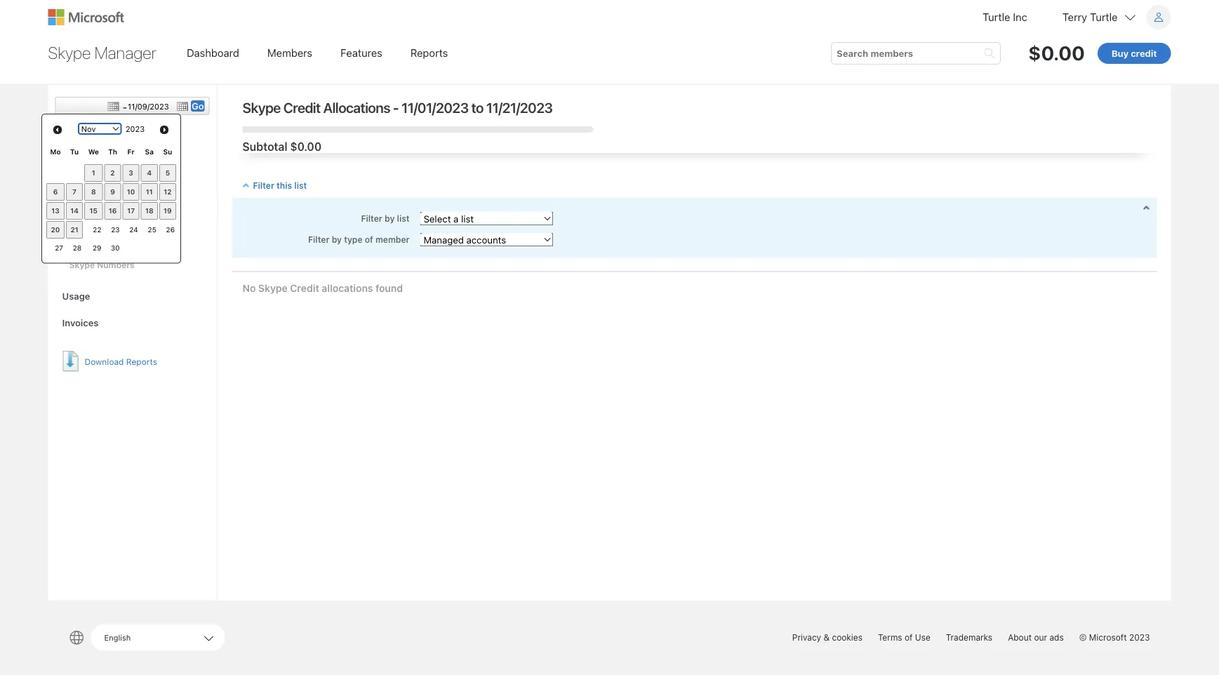 Task type: describe. For each thing, give the bounding box(es) containing it.
skype numbers link
[[69, 256, 203, 273]]

1 horizontal spatial of
[[905, 633, 913, 643]]

skype manager
[[48, 43, 157, 63]]

download
[[85, 357, 124, 367]]

credit
[[1131, 48, 1158, 58]]

terry turtle
[[1063, 11, 1118, 23]]

english
[[104, 633, 131, 643]]

search image
[[985, 47, 996, 59]]

row containing 6
[[46, 183, 177, 201]]

terms of use link
[[878, 633, 931, 643]]

microsoft
[[1090, 633, 1127, 643]]

17 link
[[123, 202, 139, 220]]

15 link
[[84, 202, 103, 220]]

this
[[277, 180, 292, 190]]

7 link
[[66, 183, 83, 201]]

1
[[92, 169, 95, 177]]

13
[[51, 207, 60, 215]]

28
[[73, 244, 82, 252]]

27
[[55, 244, 63, 252]]

we
[[88, 148, 99, 156]]

skype credit subscriptions skype numbers
[[69, 226, 135, 270]]

skype credit allocations - 11/01/2023 to 11/21/2023
[[243, 99, 553, 116]]

summary
[[62, 151, 104, 161]]

3 link
[[123, 164, 139, 182]]

26
[[166, 226, 175, 234]]

allocations link
[[48, 197, 217, 223]]

mo
[[50, 148, 61, 156]]

2
[[110, 169, 115, 177]]

filter for filter by list
[[361, 213, 383, 223]]

turtle inside terry turtle dropdown button
[[1091, 11, 1118, 23]]

member
[[376, 234, 410, 244]]

turtle inc
[[983, 11, 1028, 23]]

6 link
[[46, 183, 65, 201]]

17
[[127, 207, 135, 215]]

sa
[[145, 148, 154, 156]]

list for filter by list
[[397, 213, 410, 223]]

privacy & cookies
[[793, 633, 863, 643]]

row containing 27
[[46, 239, 177, 257]]

row containing 20
[[46, 220, 177, 239]]

subscriptions
[[69, 243, 126, 253]]

11
[[146, 188, 153, 196]]

29
[[93, 244, 101, 252]]

5 link
[[159, 164, 176, 182]]

11 link
[[141, 183, 158, 201]]

reports link
[[402, 39, 457, 66]]

buy credit
[[1112, 48, 1158, 58]]

12
[[164, 188, 172, 196]]

grid containing mo
[[46, 141, 177, 257]]

9 link
[[104, 183, 121, 201]]

$0.00
[[1029, 41, 1086, 65]]

18
[[145, 207, 154, 215]]

3
[[129, 169, 133, 177]]

numbers
[[97, 260, 135, 270]]

trademarks
[[946, 633, 993, 643]]

10
[[127, 188, 135, 196]]

0 horizontal spatial -
[[123, 101, 127, 113]]

19 link
[[159, 202, 176, 220]]

allocations
[[322, 283, 373, 294]]

9
[[110, 188, 115, 196]]

1 vertical spatial allocations
[[62, 204, 112, 215]]

about our ads
[[1009, 633, 1064, 643]]

terry turtle button
[[1063, 5, 1172, 29]]

trademarks link
[[946, 633, 993, 643]]

go
[[192, 101, 204, 111]]

buy
[[1112, 48, 1129, 58]]

row containing mo
[[46, 141, 177, 164]]

20 link
[[46, 221, 65, 239]]

8 link
[[84, 183, 103, 201]]

◄
[[55, 124, 60, 133]]

reports inside navigation
[[411, 46, 448, 59]]

20
[[51, 226, 60, 234]]

◄ previous month
[[55, 124, 124, 133]]

dashboard
[[187, 46, 239, 59]]

filter by list
[[361, 213, 410, 223]]

8
[[91, 188, 96, 196]]

su
[[163, 148, 172, 156]]

go button
[[191, 100, 205, 112]]

terms of use
[[878, 633, 931, 643]]

6
[[53, 188, 58, 196]]

purchases
[[62, 177, 109, 188]]

skype credit link
[[69, 223, 203, 239]]

2 link
[[104, 164, 121, 182]]

row containing 1
[[46, 164, 177, 183]]

$
[[290, 140, 298, 153]]

4 link
[[141, 164, 158, 182]]



Task type: vqa. For each thing, say whether or not it's contained in the screenshot.
BALANCE corresponding to New balance
no



Task type: locate. For each thing, give the bounding box(es) containing it.
th
[[108, 148, 117, 156]]

reports
[[411, 46, 448, 59], [126, 357, 157, 367]]

navigation
[[174, 36, 818, 70]]

manager
[[95, 43, 157, 63]]

filter up filter by type of member
[[361, 213, 383, 223]]

15
[[90, 207, 98, 215]]

skype up 28
[[69, 226, 95, 236]]

credit for allocations
[[284, 99, 321, 116]]

list right this
[[294, 180, 307, 190]]

18 link
[[141, 202, 158, 220]]

of left use
[[905, 633, 913, 643]]

1 horizontal spatial allocations
[[323, 99, 390, 116]]

list up member
[[397, 213, 410, 223]]

row down 9 link on the top left
[[46, 201, 177, 220]]

skype down 'microsoft' image
[[48, 43, 91, 63]]

11/21/2023
[[486, 99, 553, 116]]

by up member
[[385, 213, 395, 223]]

©
[[1080, 633, 1087, 643]]

turtle left inc
[[983, 11, 1011, 23]]

22
[[93, 226, 101, 234]]

grid
[[46, 141, 177, 257]]

16 link
[[104, 202, 121, 220]]

2 vertical spatial filter
[[308, 234, 330, 244]]

about
[[1009, 633, 1032, 643]]

use
[[916, 633, 931, 643]]

0 vertical spatial credit
[[284, 99, 321, 116]]

cookies
[[832, 633, 863, 643]]

1 horizontal spatial list
[[397, 213, 410, 223]]

credit for subscriptions
[[97, 226, 123, 236]]

filter this list
[[253, 180, 307, 190]]

fr
[[127, 148, 135, 156]]

0 vertical spatial of
[[365, 234, 373, 244]]

buy credit button
[[1098, 43, 1172, 64]]

row up the 2
[[46, 141, 177, 164]]

1 horizontal spatial 2023
[[1130, 633, 1151, 643]]

14 link
[[66, 202, 83, 220]]

row
[[46, 141, 177, 164], [46, 164, 177, 183], [46, 183, 177, 201], [46, 201, 177, 220], [46, 220, 177, 239], [46, 239, 177, 257]]

of right the type
[[365, 234, 373, 244]]

Start date text field
[[59, 102, 119, 111]]

row up the '16'
[[46, 183, 177, 201]]

inc
[[1014, 11, 1028, 23]]

credit left allocations
[[290, 283, 319, 294]]

dashboard link
[[178, 39, 248, 66]]

1 horizontal spatial reports
[[411, 46, 448, 59]]

allocations down features link
[[323, 99, 390, 116]]

0 vertical spatial reports
[[411, 46, 448, 59]]

◄ previous month link
[[55, 122, 124, 136]]

skype for skype manager
[[48, 43, 91, 63]]

list
[[294, 180, 307, 190], [397, 213, 410, 223]]

2 vertical spatial credit
[[290, 283, 319, 294]]

1 vertical spatial credit
[[97, 226, 123, 236]]

© microsoft 2023
[[1080, 633, 1151, 643]]

5 row from the top
[[46, 220, 177, 239]]

row containing 13
[[46, 201, 177, 220]]

1 vertical spatial filter
[[361, 213, 383, 223]]

type
[[344, 234, 363, 244]]

filter for filter by type of member
[[308, 234, 330, 244]]

6 row from the top
[[46, 239, 177, 257]]

filter left the type
[[308, 234, 330, 244]]

4
[[147, 169, 152, 177]]

30
[[111, 244, 120, 252]]

12 link
[[159, 183, 176, 201]]

credit
[[284, 99, 321, 116], [97, 226, 123, 236], [290, 283, 319, 294]]

2023 right microsoft
[[1130, 633, 1151, 643]]

1 vertical spatial list
[[397, 213, 410, 223]]

1 vertical spatial by
[[332, 234, 342, 244]]

skype down 28
[[69, 260, 95, 270]]

microsoft image
[[48, 9, 124, 25]]

- up the month in the top of the page
[[123, 101, 127, 113]]

2 row from the top
[[46, 164, 177, 183]]

10 link
[[123, 183, 139, 201]]

0 horizontal spatial list
[[294, 180, 307, 190]]

1 horizontal spatial by
[[385, 213, 395, 223]]

by left the type
[[332, 234, 342, 244]]

0 horizontal spatial by
[[332, 234, 342, 244]]

purchases link
[[48, 170, 217, 196]]

by for type
[[332, 234, 342, 244]]

invoices
[[62, 318, 99, 328]]

ads
[[1050, 633, 1064, 643]]

credit up 30
[[97, 226, 123, 236]]

filter this list link
[[243, 180, 307, 190]]

terry
[[1063, 11, 1088, 23]]

found
[[376, 283, 403, 294]]

filter left this
[[253, 180, 275, 190]]

0 vertical spatial by
[[385, 213, 395, 223]]

- left 11/01/2023 at the top left of the page
[[393, 99, 399, 116]]

privacy
[[793, 633, 822, 643]]

features link
[[332, 39, 392, 66]]

row up 30
[[46, 220, 177, 239]]

0 horizontal spatial allocations
[[62, 204, 112, 215]]

0 vertical spatial list
[[294, 180, 307, 190]]

skype right no
[[258, 283, 288, 294]]

1 horizontal spatial turtle
[[1091, 11, 1118, 23]]

3 row from the top
[[46, 183, 177, 201]]

21
[[70, 226, 78, 234]]

by
[[385, 213, 395, 223], [332, 234, 342, 244]]

month
[[99, 124, 124, 133]]

1 turtle from the left
[[983, 11, 1011, 23]]

0 horizontal spatial of
[[365, 234, 373, 244]]

21 link
[[66, 221, 83, 239]]

subscriptions link
[[69, 239, 203, 256]]

skype for skype credit subscriptions skype numbers
[[69, 226, 95, 236]]

7
[[72, 188, 77, 196]]

reports right "download"
[[126, 357, 157, 367]]

1 vertical spatial reports
[[126, 357, 157, 367]]

2 horizontal spatial filter
[[361, 213, 383, 223]]

to
[[472, 99, 484, 116]]

0 horizontal spatial 2023
[[126, 124, 145, 134]]

0 horizontal spatial reports
[[126, 357, 157, 367]]

0 vertical spatial allocations
[[323, 99, 390, 116]]

skype up subtotal at the top left of page
[[243, 99, 281, 116]]

filter for filter this list
[[253, 180, 275, 190]]

about our ads link
[[1009, 633, 1064, 643]]

0 vertical spatial filter
[[253, 180, 275, 190]]

row up numbers
[[46, 239, 177, 257]]

13 link
[[46, 202, 65, 220]]

row up 9
[[46, 164, 177, 183]]

2 turtle from the left
[[1091, 11, 1118, 23]]

0 horizontal spatial turtle
[[983, 11, 1011, 23]]

skype for skype credit allocations - 11/01/2023 to 11/21/2023
[[243, 99, 281, 116]]

subtotal $ 0.00
[[243, 140, 322, 153]]

1 horizontal spatial filter
[[308, 234, 330, 244]]

Search members text field
[[837, 46, 996, 60]]

4 row from the top
[[46, 201, 177, 220]]

no skype credit allocations found
[[243, 283, 403, 294]]

by for list
[[385, 213, 395, 223]]

16
[[109, 207, 117, 215]]

list for filter this list
[[294, 180, 307, 190]]

of
[[365, 234, 373, 244], [905, 633, 913, 643]]

usage
[[62, 291, 90, 302]]

turtle right terry
[[1091, 11, 1118, 23]]

1 vertical spatial 2023
[[1130, 633, 1151, 643]]

filter by type of member
[[308, 234, 410, 244]]

0.00
[[298, 140, 322, 153]]

End date text field
[[128, 102, 188, 111]]

5
[[165, 169, 170, 177]]

0 horizontal spatial filter
[[253, 180, 275, 190]]

2023 up fr
[[126, 124, 145, 134]]

24
[[129, 226, 138, 234]]

tu
[[70, 148, 79, 156]]

reports up 11/01/2023 at the top left of the page
[[411, 46, 448, 59]]

no
[[243, 283, 256, 294]]

usage link
[[48, 284, 217, 310]]

features
[[341, 46, 383, 59]]

navigation containing dashboard
[[174, 36, 818, 70]]

credit inside skype credit subscriptions skype numbers
[[97, 226, 123, 236]]

turtle
[[983, 11, 1011, 23], [1091, 11, 1118, 23]]

previous
[[63, 124, 97, 133]]

download reports link
[[62, 350, 203, 373]]

19
[[164, 207, 172, 215]]

1 row from the top
[[46, 141, 177, 164]]

&
[[824, 633, 830, 643]]

credit up 0.00
[[284, 99, 321, 116]]

members
[[267, 46, 313, 59]]

1 vertical spatial of
[[905, 633, 913, 643]]

privacy & cookies link
[[793, 633, 863, 643]]

14
[[70, 207, 79, 215]]

1 horizontal spatial -
[[393, 99, 399, 116]]

allocations
[[323, 99, 390, 116], [62, 204, 112, 215]]

0 vertical spatial 2023
[[126, 124, 145, 134]]

allocations down 8 link
[[62, 204, 112, 215]]



